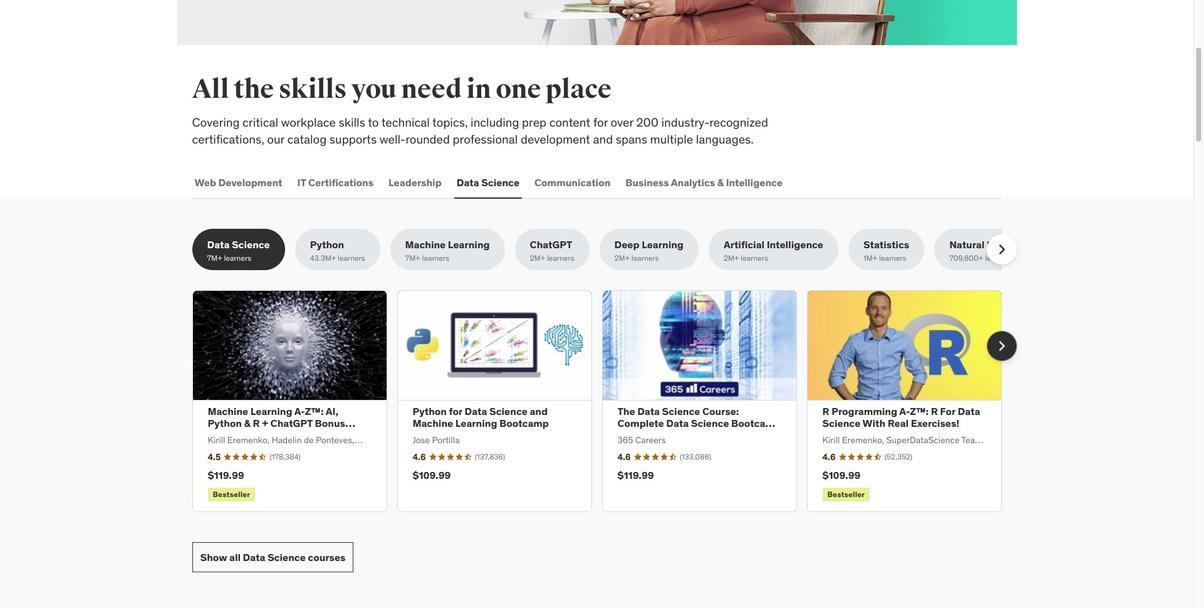 Task type: vqa. For each thing, say whether or not it's contained in the screenshot.
intelligence in the the Artificial Intelligence 2M+ learners
yes



Task type: locate. For each thing, give the bounding box(es) containing it.
supports
[[330, 131, 377, 146]]

the
[[618, 405, 635, 418]]

data
[[457, 176, 479, 188], [207, 238, 230, 251], [465, 405, 487, 418], [638, 405, 660, 418], [958, 405, 981, 418], [667, 417, 689, 430], [243, 551, 265, 563]]

topics,
[[433, 115, 468, 130]]

a- inside r programming a-z™: r for data science with real exercises!
[[900, 405, 910, 418]]

6 learners from the left
[[741, 254, 768, 263]]

content
[[550, 115, 591, 130]]

python for data science and machine learning bootcamp
[[413, 405, 549, 430]]

for
[[594, 115, 608, 130], [449, 405, 463, 418]]

technical
[[382, 115, 430, 130]]

1 vertical spatial chatgpt
[[271, 417, 313, 430]]

bootcamp inside python for data science and machine learning bootcamp
[[500, 417, 549, 430]]

the data science course: complete data science bootcamp 2023
[[618, 405, 781, 442]]

learning inside deep learning 2m+ learners
[[642, 238, 684, 251]]

7m+ for data science
[[207, 254, 222, 263]]

for inside covering critical workplace skills to technical topics, including prep content for over 200 industry-recognized certifications, our catalog supports well-rounded professional development and spans multiple languages.
[[594, 115, 608, 130]]

and inside python for data science and machine learning bootcamp
[[530, 405, 548, 418]]

0 vertical spatial for
[[594, 115, 608, 130]]

1 vertical spatial &
[[244, 417, 251, 430]]

catalog
[[287, 131, 327, 146]]

z™: left ai,
[[305, 405, 324, 418]]

python inside machine learning a-z™: ai, python & r + chatgpt bonus [2023]
[[208, 417, 242, 430]]

r left the +
[[253, 417, 260, 430]]

a- left exercises!
[[900, 405, 910, 418]]

7m+ inside the data science 7m+ learners
[[207, 254, 222, 263]]

1 horizontal spatial &
[[718, 176, 724, 188]]

1 horizontal spatial and
[[593, 131, 613, 146]]

1 vertical spatial for
[[449, 405, 463, 418]]

2 7m+ from the left
[[405, 254, 420, 263]]

0 horizontal spatial for
[[449, 405, 463, 418]]

for
[[941, 405, 956, 418]]

1 horizontal spatial bootcamp
[[732, 417, 781, 430]]

languages.
[[696, 131, 754, 146]]

one
[[496, 73, 541, 105]]

machine inside python for data science and machine learning bootcamp
[[413, 417, 453, 430]]

learning for a-
[[251, 405, 292, 418]]

z™: inside machine learning a-z™: ai, python & r + chatgpt bonus [2023]
[[305, 405, 324, 418]]

0 horizontal spatial 2m+
[[530, 254, 545, 263]]

prep
[[522, 115, 547, 130]]

intelligence right artificial
[[767, 238, 824, 251]]

courses
[[308, 551, 346, 563]]

1 2m+ from the left
[[530, 254, 545, 263]]

r
[[823, 405, 830, 418], [931, 405, 938, 418], [253, 417, 260, 430]]

leadership
[[389, 176, 442, 188]]

1 horizontal spatial python
[[310, 238, 344, 251]]

0 horizontal spatial &
[[244, 417, 251, 430]]

2m+ inside chatgpt 2m+ learners
[[530, 254, 545, 263]]

topic filters element
[[192, 229, 1105, 270]]

learning for 2m+
[[642, 238, 684, 251]]

recognized
[[710, 115, 769, 130]]

show all data science courses link
[[192, 542, 354, 572]]

4 learners from the left
[[547, 254, 575, 263]]

0 horizontal spatial a-
[[294, 405, 305, 418]]

0 horizontal spatial bootcamp
[[500, 417, 549, 430]]

machine
[[405, 238, 446, 251], [208, 405, 248, 418], [413, 417, 453, 430]]

learners
[[224, 254, 251, 263], [338, 254, 365, 263], [422, 254, 450, 263], [547, 254, 575, 263], [632, 254, 659, 263], [741, 254, 768, 263], [880, 254, 907, 263], [985, 254, 1013, 263]]

chatgpt inside chatgpt 2m+ learners
[[530, 238, 573, 251]]

python inside python 43.3m+ learners
[[310, 238, 344, 251]]

1 vertical spatial intelligence
[[767, 238, 824, 251]]

data inside python for data science and machine learning bootcamp
[[465, 405, 487, 418]]

0 horizontal spatial chatgpt
[[271, 417, 313, 430]]

machine inside machine learning a-z™: ai, python & r + chatgpt bonus [2023]
[[208, 405, 248, 418]]

1 vertical spatial and
[[530, 405, 548, 418]]

intelligence
[[726, 176, 783, 188], [767, 238, 824, 251]]

1 horizontal spatial z™:
[[910, 405, 929, 418]]

learning inside machine learning 7m+ learners
[[448, 238, 490, 251]]

709,600+
[[950, 254, 984, 263]]

[2023]
[[208, 429, 239, 442]]

complete
[[618, 417, 664, 430]]

2m+ inside artificial intelligence 2m+ learners
[[724, 254, 739, 263]]

need
[[401, 73, 462, 105]]

& left the +
[[244, 417, 251, 430]]

python inside python for data science and machine learning bootcamp
[[413, 405, 447, 418]]

bootcamp
[[500, 417, 549, 430], [732, 417, 781, 430]]

2023
[[618, 429, 642, 442]]

2 a- from the left
[[900, 405, 910, 418]]

natural language processing 709,600+ learners
[[950, 238, 1090, 263]]

machine for machine learning 7m+ learners
[[405, 238, 446, 251]]

0 vertical spatial &
[[718, 176, 724, 188]]

python for for
[[413, 405, 447, 418]]

1 vertical spatial skills
[[339, 115, 365, 130]]

& inside machine learning a-z™: ai, python & r + chatgpt bonus [2023]
[[244, 417, 251, 430]]

0 horizontal spatial 7m+
[[207, 254, 222, 263]]

python
[[310, 238, 344, 251], [413, 405, 447, 418], [208, 417, 242, 430]]

0 horizontal spatial z™:
[[305, 405, 324, 418]]

r programming a-z™: r for data science with real exercises!
[[823, 405, 981, 430]]

intelligence inside button
[[726, 176, 783, 188]]

a- left ai,
[[294, 405, 305, 418]]

bootcamp inside the data science course: complete data science bootcamp 2023
[[732, 417, 781, 430]]

z™: inside r programming a-z™: r for data science with real exercises!
[[910, 405, 929, 418]]

python 43.3m+ learners
[[310, 238, 365, 263]]

science inside the data science 7m+ learners
[[232, 238, 270, 251]]

3 2m+ from the left
[[724, 254, 739, 263]]

8 learners from the left
[[985, 254, 1013, 263]]

0 vertical spatial chatgpt
[[530, 238, 573, 251]]

3 learners from the left
[[422, 254, 450, 263]]

1 learners from the left
[[224, 254, 251, 263]]

including
[[471, 115, 519, 130]]

r left for on the right of page
[[931, 405, 938, 418]]

spans
[[616, 131, 648, 146]]

1 z™: from the left
[[305, 405, 324, 418]]

skills up supports
[[339, 115, 365, 130]]

learners inside python 43.3m+ learners
[[338, 254, 365, 263]]

2 bootcamp from the left
[[732, 417, 781, 430]]

with
[[863, 417, 886, 430]]

natural
[[950, 238, 985, 251]]

learners inside chatgpt 2m+ learners
[[547, 254, 575, 263]]

& right analytics
[[718, 176, 724, 188]]

chatgpt 2m+ learners
[[530, 238, 575, 263]]

0 horizontal spatial python
[[208, 417, 242, 430]]

2m+ inside deep learning 2m+ learners
[[615, 254, 630, 263]]

1 7m+ from the left
[[207, 254, 222, 263]]

0 vertical spatial and
[[593, 131, 613, 146]]

2m+
[[530, 254, 545, 263], [615, 254, 630, 263], [724, 254, 739, 263]]

0 horizontal spatial and
[[530, 405, 548, 418]]

machine inside machine learning 7m+ learners
[[405, 238, 446, 251]]

and
[[593, 131, 613, 146], [530, 405, 548, 418]]

1 horizontal spatial 7m+
[[405, 254, 420, 263]]

2 2m+ from the left
[[615, 254, 630, 263]]

7m+ inside machine learning 7m+ learners
[[405, 254, 420, 263]]

1 a- from the left
[[294, 405, 305, 418]]

language
[[987, 238, 1034, 251]]

0 horizontal spatial r
[[253, 417, 260, 430]]

2 horizontal spatial r
[[931, 405, 938, 418]]

business analytics & intelligence button
[[623, 168, 786, 198]]

1 horizontal spatial chatgpt
[[530, 238, 573, 251]]

skills up workplace
[[279, 73, 347, 105]]

1 horizontal spatial 2m+
[[615, 254, 630, 263]]

z™: for bonus
[[305, 405, 324, 418]]

0 vertical spatial intelligence
[[726, 176, 783, 188]]

200
[[637, 115, 659, 130]]

2 z™: from the left
[[910, 405, 929, 418]]

over
[[611, 115, 634, 130]]

for inside python for data science and machine learning bootcamp
[[449, 405, 463, 418]]

and inside covering critical workplace skills to technical topics, including prep content for over 200 industry-recognized certifications, our catalog supports well-rounded professional development and spans multiple languages.
[[593, 131, 613, 146]]

machine learning a-z™: ai, python & r + chatgpt bonus [2023]
[[208, 405, 345, 442]]

1 bootcamp from the left
[[500, 417, 549, 430]]

machine learning a-z™: ai, python & r + chatgpt bonus [2023] link
[[208, 405, 355, 442]]

data science
[[457, 176, 520, 188]]

r left "programming"
[[823, 405, 830, 418]]

2 learners from the left
[[338, 254, 365, 263]]

course:
[[703, 405, 739, 418]]

1 horizontal spatial a-
[[900, 405, 910, 418]]

professional
[[453, 131, 518, 146]]

chatgpt
[[530, 238, 573, 251], [271, 417, 313, 430]]

7 learners from the left
[[880, 254, 907, 263]]

5 learners from the left
[[632, 254, 659, 263]]

learning inside machine learning a-z™: ai, python & r + chatgpt bonus [2023]
[[251, 405, 292, 418]]

learners inside the data science 7m+ learners
[[224, 254, 251, 263]]

2 horizontal spatial 2m+
[[724, 254, 739, 263]]

data science 7m+ learners
[[207, 238, 270, 263]]

web development
[[195, 176, 282, 188]]

z™: right real at the bottom of the page
[[910, 405, 929, 418]]

leadership button
[[386, 168, 444, 198]]

2 horizontal spatial python
[[413, 405, 447, 418]]

science inside button
[[482, 176, 520, 188]]

science
[[482, 176, 520, 188], [232, 238, 270, 251], [490, 405, 528, 418], [662, 405, 701, 418], [691, 417, 729, 430], [823, 417, 861, 430], [268, 551, 306, 563]]

processing
[[1036, 238, 1090, 251]]

z™:
[[305, 405, 324, 418], [910, 405, 929, 418]]

a- inside machine learning a-z™: ai, python & r + chatgpt bonus [2023]
[[294, 405, 305, 418]]

learners inside deep learning 2m+ learners
[[632, 254, 659, 263]]

intelligence down languages. on the right top
[[726, 176, 783, 188]]

bootcamp for science
[[500, 417, 549, 430]]

z™: for exercises!
[[910, 405, 929, 418]]

1 horizontal spatial for
[[594, 115, 608, 130]]

a-
[[294, 405, 305, 418], [900, 405, 910, 418]]

7m+
[[207, 254, 222, 263], [405, 254, 420, 263]]

learning for 7m+
[[448, 238, 490, 251]]



Task type: describe. For each thing, give the bounding box(es) containing it.
all
[[229, 551, 241, 563]]

learning inside python for data science and machine learning bootcamp
[[456, 417, 497, 430]]

intelligence inside artificial intelligence 2m+ learners
[[767, 238, 824, 251]]

data inside button
[[457, 176, 479, 188]]

a- for programming
[[900, 405, 910, 418]]

r programming a-z™: r for data science with real exercises! link
[[823, 405, 981, 430]]

exercises!
[[911, 417, 960, 430]]

carousel element
[[192, 290, 1017, 512]]

learners inside statistics 1m+ learners
[[880, 254, 907, 263]]

next image
[[992, 240, 1012, 260]]

deep learning 2m+ learners
[[615, 238, 684, 263]]

development
[[521, 131, 590, 146]]

certifications
[[308, 176, 374, 188]]

it certifications button
[[295, 168, 376, 198]]

well-
[[380, 131, 406, 146]]

web
[[195, 176, 216, 188]]

deep
[[615, 238, 640, 251]]

learners inside artificial intelligence 2m+ learners
[[741, 254, 768, 263]]

1 horizontal spatial r
[[823, 405, 830, 418]]

business analytics & intelligence
[[626, 176, 783, 188]]

multiple
[[650, 131, 693, 146]]

r inside machine learning a-z™: ai, python & r + chatgpt bonus [2023]
[[253, 417, 260, 430]]

python for 43.3m+
[[310, 238, 344, 251]]

in
[[467, 73, 491, 105]]

show all data science courses
[[200, 551, 346, 563]]

real
[[888, 417, 909, 430]]

all
[[192, 73, 229, 105]]

machine learning 7m+ learners
[[405, 238, 490, 263]]

covering critical workplace skills to technical topics, including prep content for over 200 industry-recognized certifications, our catalog supports well-rounded professional development and spans multiple languages.
[[192, 115, 769, 146]]

data science button
[[454, 168, 522, 198]]

artificial
[[724, 238, 765, 251]]

a- for learning
[[294, 405, 305, 418]]

our
[[267, 131, 285, 146]]

the
[[234, 73, 274, 105]]

workplace
[[281, 115, 336, 130]]

programming
[[832, 405, 898, 418]]

to
[[368, 115, 379, 130]]

science inside python for data science and machine learning bootcamp
[[490, 405, 528, 418]]

it certifications
[[298, 176, 374, 188]]

business
[[626, 176, 669, 188]]

web development button
[[192, 168, 285, 198]]

chatgpt inside machine learning a-z™: ai, python & r + chatgpt bonus [2023]
[[271, 417, 313, 430]]

all the skills you need in one place
[[192, 73, 612, 105]]

0 vertical spatial skills
[[279, 73, 347, 105]]

industry-
[[662, 115, 710, 130]]

you
[[352, 73, 397, 105]]

place
[[546, 73, 612, 105]]

& inside button
[[718, 176, 724, 188]]

43.3m+
[[310, 254, 336, 263]]

communication
[[535, 176, 611, 188]]

data inside the data science 7m+ learners
[[207, 238, 230, 251]]

python for data science and machine learning bootcamp link
[[413, 405, 549, 430]]

learners inside natural language processing 709,600+ learners
[[985, 254, 1013, 263]]

communication button
[[532, 168, 613, 198]]

2m+ for deep learning
[[615, 254, 630, 263]]

certifications,
[[192, 131, 264, 146]]

learners inside machine learning 7m+ learners
[[422, 254, 450, 263]]

it
[[298, 176, 306, 188]]

analytics
[[671, 176, 715, 188]]

data inside r programming a-z™: r for data science with real exercises!
[[958, 405, 981, 418]]

statistics 1m+ learners
[[864, 238, 910, 263]]

rounded
[[406, 131, 450, 146]]

covering
[[192, 115, 240, 130]]

skills inside covering critical workplace skills to technical topics, including prep content for over 200 industry-recognized certifications, our catalog supports well-rounded professional development and spans multiple languages.
[[339, 115, 365, 130]]

1m+
[[864, 254, 878, 263]]

statistics
[[864, 238, 910, 251]]

show
[[200, 551, 227, 563]]

machine for machine learning a-z™: ai, python & r + chatgpt bonus [2023]
[[208, 405, 248, 418]]

artificial intelligence 2m+ learners
[[724, 238, 824, 263]]

7m+ for machine learning
[[405, 254, 420, 263]]

the data science course: complete data science bootcamp 2023 link
[[618, 405, 781, 442]]

bootcamp for course:
[[732, 417, 781, 430]]

bonus
[[315, 417, 345, 430]]

next image
[[992, 336, 1012, 356]]

ai,
[[326, 405, 338, 418]]

science inside r programming a-z™: r for data science with real exercises!
[[823, 417, 861, 430]]

+
[[262, 417, 268, 430]]

development
[[219, 176, 282, 188]]

2m+ for artificial intelligence
[[724, 254, 739, 263]]

critical
[[243, 115, 278, 130]]



